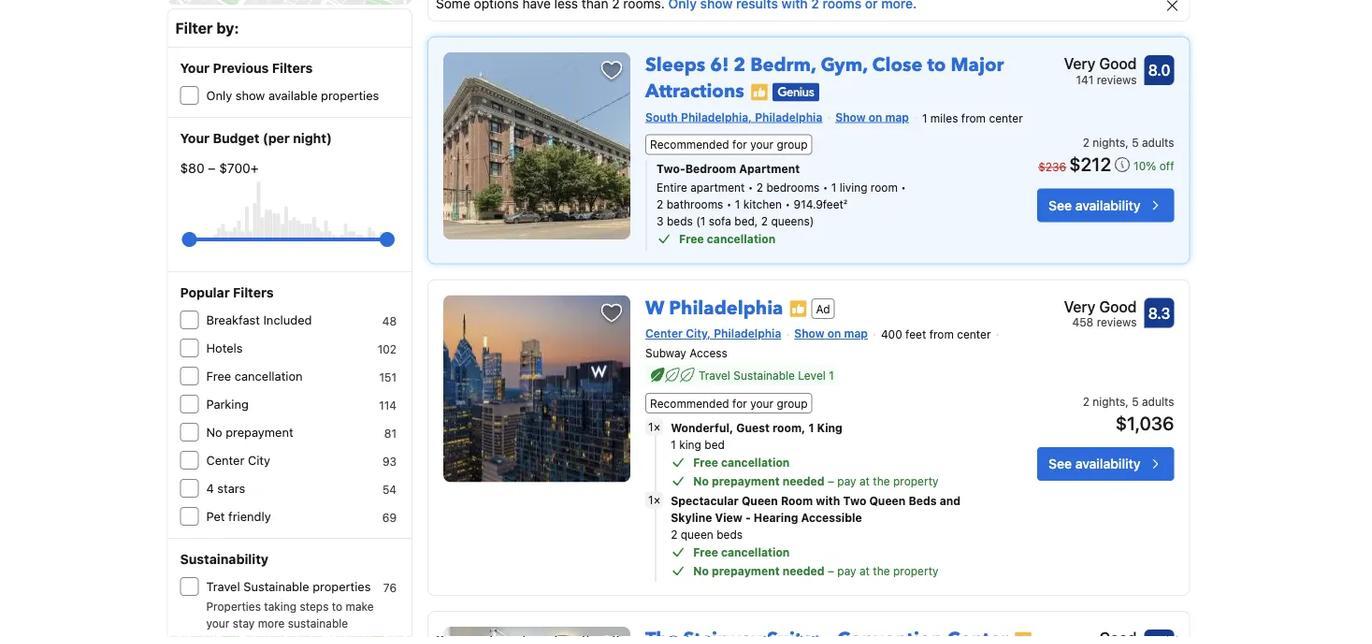 Task type: describe. For each thing, give the bounding box(es) containing it.
× for wonderful,
[[654, 421, 661, 434]]

2 left queen
[[671, 528, 678, 541]]

$80 – $700+
[[180, 160, 259, 176]]

no for spectacular queen room with two queen beds and skyline view - hearing accessible
[[694, 564, 709, 577]]

with
[[816, 494, 841, 507]]

king
[[818, 421, 843, 434]]

accessible
[[802, 511, 863, 524]]

philadelphia for 6!
[[755, 110, 823, 124]]

by:
[[217, 19, 239, 37]]

free down 'hotels'
[[206, 369, 231, 383]]

attractions
[[646, 79, 745, 104]]

very good 458 reviews
[[1065, 297, 1138, 329]]

recommended for 6!
[[650, 138, 730, 151]]

kitchen
[[744, 198, 782, 211]]

availability for sleeps 6! 2 bedrm, gym, close to major attractions
[[1076, 197, 1141, 213]]

free for two-
[[679, 232, 704, 246]]

subway
[[646, 346, 687, 359]]

1 horizontal spatial this property is part of our preferred partner program. it's committed to providing excellent service and good value. it'll pay us a higher commission if you make a booking. image
[[1014, 631, 1033, 637]]

city,
[[686, 327, 711, 340]]

two-bedroom apartment
[[657, 162, 800, 175]]

2 nights , 5 adults
[[1083, 136, 1175, 149]]

cancellation for wonderful,
[[721, 456, 790, 469]]

1 × for spectacular
[[649, 494, 661, 507]]

needed for room,
[[783, 475, 825, 488]]

breakfast
[[206, 313, 260, 327]]

from for feet
[[930, 328, 954, 341]]

your budget (per night)
[[180, 131, 332, 146]]

good for w philadelphia
[[1100, 297, 1138, 315]]

spectacular
[[671, 494, 739, 507]]

very good 141 reviews
[[1065, 55, 1138, 86]]

taking
[[264, 600, 297, 613]]

no prepayment needed – pay at the property for with
[[694, 564, 939, 577]]

81
[[384, 427, 397, 440]]

w
[[646, 295, 665, 321]]

travel sustainable properties
[[206, 580, 371, 594]]

$212
[[1070, 153, 1112, 175]]

for for philadelphia
[[733, 397, 748, 410]]

show for 6!
[[836, 110, 866, 124]]

parking
[[206, 397, 249, 411]]

center for center city
[[206, 453, 245, 467]]

wonderful,
[[671, 421, 734, 434]]

114
[[379, 399, 397, 412]]

very for sleeps 6! 2 bedrm, gym, close to major attractions
[[1065, 55, 1096, 73]]

friendly
[[228, 510, 271, 524]]

your inside properties taking steps to make your stay more sustainable
[[206, 617, 230, 630]]

center for 400 feet from center subway access
[[958, 328, 992, 341]]

reviews for w philadelphia
[[1097, 316, 1138, 329]]

0 horizontal spatial this property is part of our preferred partner program. it's committed to providing excellent service and good value. it'll pay us a higher commission if you make a booking. image
[[750, 83, 769, 102]]

0 vertical spatial properties
[[321, 88, 379, 102]]

w philadelphia link
[[646, 288, 784, 321]]

2 inside 2 nights , 5 adults $1,036
[[1083, 395, 1090, 408]]

beds inside 'entire apartment • 2 bedrooms • 1 living room • 2 bathrooms • 1 kitchen • 914.9feet² 3 beds (1 sofa bed, 2 queens)'
[[667, 215, 693, 228]]

properties
[[206, 600, 261, 613]]

• up "sofa"
[[727, 198, 732, 211]]

beds
[[909, 494, 937, 507]]

your for philadelphia
[[751, 397, 774, 410]]

spectacular queen room with two queen beds and skyline view - hearing accessible link
[[671, 492, 973, 526]]

0 vertical spatial filters
[[272, 60, 313, 76]]

at for king
[[860, 475, 870, 488]]

102
[[378, 343, 397, 356]]

major
[[951, 52, 1005, 78]]

popular filters
[[180, 285, 274, 300]]

needed for room
[[783, 564, 825, 577]]

• up kitchen
[[748, 181, 754, 194]]

two
[[844, 494, 867, 507]]

bedrm,
[[751, 52, 816, 78]]

2 queen beds
[[671, 528, 743, 541]]

10% off
[[1134, 159, 1175, 172]]

8.3
[[1149, 304, 1171, 322]]

no prepayment
[[206, 425, 293, 439]]

philadelphia for philadelphia
[[714, 327, 782, 340]]

reviews for sleeps 6! 2 bedrm, gym, close to major attractions
[[1097, 73, 1138, 86]]

1 left 'living'
[[832, 181, 837, 194]]

free cancellation for two-
[[679, 232, 776, 246]]

steps
[[300, 600, 329, 613]]

see for sleeps 6! 2 bedrm, gym, close to major attractions
[[1049, 197, 1073, 213]]

on for sleeps 6! 2 bedrm, gym, close to major attractions
[[869, 110, 883, 124]]

and
[[940, 494, 961, 507]]

your for your previous filters
[[180, 60, 210, 76]]

1 vertical spatial filters
[[233, 285, 274, 300]]

stars
[[217, 481, 245, 496]]

76
[[383, 581, 397, 594]]

hotels
[[206, 341, 243, 355]]

0 vertical spatial no
[[206, 425, 222, 439]]

1 vertical spatial properties
[[313, 580, 371, 594]]

5 for 2 nights , 5 adults $1,036
[[1133, 395, 1139, 408]]

bathrooms
[[667, 198, 724, 211]]

nights for 2 nights , 5 adults $1,036
[[1093, 395, 1126, 408]]

group for philadelphia
[[777, 397, 808, 410]]

free for spectacular
[[694, 546, 719, 559]]

apartment
[[691, 181, 745, 194]]

make
[[346, 600, 374, 613]]

2 up 3
[[657, 198, 664, 211]]

previous
[[213, 60, 269, 76]]

good for sleeps 6! 2 bedrm, gym, close to major attractions
[[1100, 55, 1138, 73]]

to inside properties taking steps to make your stay more sustainable
[[332, 600, 343, 613]]

141
[[1077, 73, 1094, 86]]

1 left king
[[671, 438, 676, 451]]

sustainability
[[180, 552, 269, 567]]

access
[[690, 346, 728, 359]]

from for miles
[[962, 112, 986, 125]]

hearing
[[754, 511, 799, 524]]

close
[[873, 52, 923, 78]]

sustainable
[[288, 617, 348, 630]]

center for center city, philadelphia
[[646, 327, 683, 340]]

• up 914.9feet²
[[823, 181, 829, 194]]

king
[[680, 438, 702, 451]]

scored 7.6 element
[[1145, 630, 1175, 637]]

available
[[269, 88, 318, 102]]

your previous filters
[[180, 60, 313, 76]]

the for king
[[873, 475, 891, 488]]

nights for 2 nights , 5 adults
[[1093, 136, 1126, 149]]

popular
[[180, 285, 230, 300]]

show on map for w philadelphia
[[795, 327, 868, 340]]

• right room
[[901, 181, 907, 194]]

for for 6!
[[733, 138, 748, 151]]

$700+
[[219, 160, 259, 176]]

breakfast included
[[206, 313, 312, 327]]

two-bedroom apartment link
[[657, 160, 973, 177]]

0 vertical spatial prepayment
[[226, 425, 293, 439]]

view
[[715, 511, 743, 524]]

night)
[[293, 131, 332, 146]]

filter
[[175, 19, 213, 37]]

skyline
[[671, 511, 713, 524]]

your for your budget (per night)
[[180, 131, 210, 146]]

south philadelphia, philadelphia
[[646, 110, 823, 124]]

center city, philadelphia
[[646, 327, 782, 340]]

included
[[263, 313, 312, 327]]

458
[[1073, 316, 1094, 329]]

6!
[[711, 52, 729, 78]]

pay for king
[[838, 475, 857, 488]]

property for spectacular queen room with two queen beds and skyline view - hearing accessible
[[894, 564, 939, 577]]

cancellation for spectacular
[[721, 546, 790, 559]]

bed
[[705, 438, 725, 451]]

1 vertical spatial philadelphia
[[669, 295, 784, 321]]

1 left miles
[[923, 112, 928, 125]]

1 right level
[[829, 369, 834, 382]]

property for wonderful, guest room, 1 king
[[894, 475, 939, 488]]

properties taking steps to make your stay more sustainable
[[206, 600, 374, 630]]

recommended for philadelphia
[[650, 397, 730, 410]]

see availability link for sleeps 6! 2 bedrm, gym, close to major attractions
[[1038, 188, 1175, 222]]



Task type: vqa. For each thing, say whether or not it's contained in the screenshot.
the taking
yes



Task type: locate. For each thing, give the bounding box(es) containing it.
queen right two
[[870, 494, 906, 507]]

1 left the king
[[809, 421, 815, 434]]

group
[[190, 225, 387, 255]]

center right feet
[[958, 328, 992, 341]]

free cancellation
[[679, 232, 776, 246], [206, 369, 303, 383], [694, 456, 790, 469], [694, 546, 790, 559]]

no up spectacular
[[694, 475, 709, 488]]

0 vertical spatial 1 ×
[[649, 421, 661, 434]]

no down parking
[[206, 425, 222, 439]]

room
[[781, 494, 813, 507]]

1 horizontal spatial from
[[962, 112, 986, 125]]

1 vertical spatial recommended for your group
[[650, 397, 808, 410]]

very up 141
[[1065, 55, 1096, 73]]

2 vertical spatial prepayment
[[712, 564, 780, 577]]

5 for 2 nights , 5 adults
[[1133, 136, 1139, 149]]

2 no prepayment needed – pay at the property from the top
[[694, 564, 939, 577]]

1 for from the top
[[733, 138, 748, 151]]

properties up night)
[[321, 88, 379, 102]]

2 see availability from the top
[[1049, 456, 1141, 472]]

0 vertical spatial your
[[751, 138, 774, 151]]

more
[[258, 617, 285, 630]]

1 vertical spatial at
[[860, 564, 870, 577]]

1 horizontal spatial queen
[[870, 494, 906, 507]]

good element
[[1075, 627, 1138, 637]]

1 × left spectacular
[[649, 494, 661, 507]]

1 vertical spatial group
[[777, 397, 808, 410]]

group
[[777, 138, 808, 151], [777, 397, 808, 410]]

0 horizontal spatial to
[[332, 600, 343, 613]]

availability down 2 nights , 5 adults $1,036
[[1076, 456, 1141, 472]]

× left spectacular
[[654, 494, 661, 507]]

nights inside 2 nights , 5 adults $1,036
[[1093, 395, 1126, 408]]

0 vertical spatial to
[[928, 52, 947, 78]]

2 at from the top
[[860, 564, 870, 577]]

2 very good element from the top
[[1065, 295, 1138, 318]]

1 left spectacular
[[649, 494, 654, 507]]

adults up the $1,036
[[1143, 395, 1175, 408]]

2 adults from the top
[[1143, 395, 1175, 408]]

8.0
[[1149, 61, 1171, 79]]

no for wonderful, guest room, 1 king
[[694, 475, 709, 488]]

free cancellation up parking
[[206, 369, 303, 383]]

0 vertical spatial availability
[[1076, 197, 1141, 213]]

philadelphia,
[[681, 110, 752, 124]]

2 group from the top
[[777, 397, 808, 410]]

1 vertical spatial map
[[845, 327, 868, 340]]

0 vertical spatial 5
[[1133, 136, 1139, 149]]

feet
[[906, 328, 927, 341]]

see availability link for w philadelphia
[[1038, 447, 1175, 481]]

at for two
[[860, 564, 870, 577]]

, inside 2 nights , 5 adults $1,036
[[1126, 395, 1129, 408]]

400 feet from center subway access
[[646, 328, 992, 359]]

this property is part of our preferred partner program. it's committed to providing excellent service and good value. it'll pay us a higher commission if you make a booking. image
[[750, 83, 769, 102], [1014, 631, 1033, 637]]

• up the queens)
[[786, 198, 791, 211]]

from inside 400 feet from center subway access
[[930, 328, 954, 341]]

recommended for your group up two-bedroom apartment
[[650, 138, 808, 151]]

room,
[[773, 421, 806, 434]]

travel up properties
[[206, 580, 240, 594]]

very good element left 8.0
[[1065, 52, 1138, 75]]

2 up kitchen
[[757, 181, 764, 194]]

2 pay from the top
[[838, 564, 857, 577]]

1 vertical spatial very good element
[[1065, 295, 1138, 318]]

show on map
[[836, 110, 910, 124], [795, 327, 868, 340]]

show
[[236, 88, 265, 102]]

prepayment up -
[[712, 475, 780, 488]]

prepayment down -
[[712, 564, 780, 577]]

1 left wonderful,
[[649, 421, 654, 434]]

from right feet
[[930, 328, 954, 341]]

pay
[[838, 475, 857, 488], [838, 564, 857, 577]]

0 vertical spatial recommended for your group
[[650, 138, 808, 151]]

1 vertical spatial nights
[[1093, 395, 1126, 408]]

2 property from the top
[[894, 564, 939, 577]]

2 see from the top
[[1049, 456, 1073, 472]]

1 × from the top
[[654, 421, 661, 434]]

sleeps 6! 2 bedrm, gym, close to major attractions image
[[444, 52, 631, 240]]

$236
[[1039, 160, 1067, 173]]

× for spectacular
[[654, 494, 661, 507]]

center
[[990, 112, 1024, 125], [958, 328, 992, 341]]

see availability down 2 nights , 5 adults $1,036
[[1049, 456, 1141, 472]]

map left miles
[[886, 110, 910, 124]]

free cancellation down -
[[694, 546, 790, 559]]

1 the from the top
[[873, 475, 891, 488]]

ad
[[816, 302, 831, 315]]

nights up the $212
[[1093, 136, 1126, 149]]

– right $80
[[208, 160, 216, 176]]

show for philadelphia
[[795, 327, 825, 340]]

group up the two-bedroom apartment link
[[777, 138, 808, 151]]

no prepayment needed – pay at the property for 1
[[694, 475, 939, 488]]

0 vertical spatial nights
[[1093, 136, 1126, 149]]

see
[[1049, 197, 1073, 213], [1049, 456, 1073, 472]]

your for 6!
[[751, 138, 774, 151]]

, for 2 nights , 5 adults $1,036
[[1126, 395, 1129, 408]]

1 vertical spatial good
[[1100, 297, 1138, 315]]

1 vertical spatial show on map
[[795, 327, 868, 340]]

show on map down close
[[836, 110, 910, 124]]

2 vertical spatial no
[[694, 564, 709, 577]]

reviews right 458
[[1097, 316, 1138, 329]]

1 miles from center
[[923, 112, 1024, 125]]

– for wonderful,
[[828, 475, 835, 488]]

see availability for w philadelphia
[[1049, 456, 1141, 472]]

0 vertical spatial ,
[[1126, 136, 1129, 149]]

at up two
[[860, 475, 870, 488]]

group up room,
[[777, 397, 808, 410]]

2 vertical spatial –
[[828, 564, 835, 577]]

1 vertical spatial no
[[694, 475, 709, 488]]

2 needed from the top
[[783, 564, 825, 577]]

filters up only show available properties
[[272, 60, 313, 76]]

5 up the $1,036
[[1133, 395, 1139, 408]]

your up $80
[[180, 131, 210, 146]]

filters
[[272, 60, 313, 76], [233, 285, 274, 300]]

1 1 × from the top
[[649, 421, 661, 434]]

bedrooms
[[767, 181, 820, 194]]

2 see availability link from the top
[[1038, 447, 1175, 481]]

1 vertical spatial your
[[751, 397, 774, 410]]

400
[[881, 328, 903, 341]]

1 vertical spatial 1 ×
[[649, 494, 661, 507]]

1 see from the top
[[1049, 197, 1073, 213]]

sleeps
[[646, 52, 706, 78]]

sustainable for properties
[[244, 580, 309, 594]]

travel for travel sustainable level 1
[[699, 369, 731, 382]]

1 up bed,
[[735, 198, 741, 211]]

0 vertical spatial group
[[777, 138, 808, 151]]

needed up room
[[783, 475, 825, 488]]

2 for from the top
[[733, 397, 748, 410]]

map
[[886, 110, 910, 124], [845, 327, 868, 340]]

1 pay from the top
[[838, 475, 857, 488]]

show on map for sleeps 6! 2 bedrm, gym, close to major attractions
[[836, 110, 910, 124]]

2 × from the top
[[654, 494, 661, 507]]

5 up 10%
[[1133, 136, 1139, 149]]

4 stars
[[206, 481, 245, 496]]

this property is part of our preferred partner program. it's committed to providing excellent service and good value. it'll pay us a higher commission if you make a booking. image left good element on the bottom right of page
[[1014, 631, 1033, 637]]

scored 8.0 element
[[1145, 55, 1175, 85]]

2 up the $212
[[1083, 136, 1090, 149]]

center for 1 miles from center
[[990, 112, 1024, 125]]

2 nights from the top
[[1093, 395, 1126, 408]]

very up 458
[[1065, 297, 1096, 315]]

1 vertical spatial –
[[828, 475, 835, 488]]

sofa
[[709, 215, 732, 228]]

2
[[734, 52, 746, 78], [1083, 136, 1090, 149], [757, 181, 764, 194], [657, 198, 664, 211], [762, 215, 768, 228], [1083, 395, 1090, 408], [671, 528, 678, 541]]

2 reviews from the top
[[1097, 316, 1138, 329]]

show on map down ad
[[795, 327, 868, 340]]

0 vertical spatial show on map
[[836, 110, 910, 124]]

scored 8.3 element
[[1145, 298, 1175, 328]]

0 vertical spatial adults
[[1143, 136, 1175, 149]]

1 vertical spatial property
[[894, 564, 939, 577]]

south
[[646, 110, 678, 124]]

availability for w philadelphia
[[1076, 456, 1141, 472]]

0 vertical spatial philadelphia
[[755, 110, 823, 124]]

0 vertical spatial center
[[646, 327, 683, 340]]

philadelphia down bedrm,
[[755, 110, 823, 124]]

two-
[[657, 162, 686, 175]]

2 your from the top
[[180, 131, 210, 146]]

recommended
[[650, 138, 730, 151], [650, 397, 730, 410]]

0 horizontal spatial travel
[[206, 580, 240, 594]]

0 horizontal spatial center
[[206, 453, 245, 467]]

0 vertical spatial the
[[873, 475, 891, 488]]

filters up breakfast included
[[233, 285, 274, 300]]

2 down kitchen
[[762, 215, 768, 228]]

– up with
[[828, 475, 835, 488]]

1 , from the top
[[1126, 136, 1129, 149]]

1 vertical spatial your
[[180, 131, 210, 146]]

1 at from the top
[[860, 475, 870, 488]]

group for 6!
[[777, 138, 808, 151]]

show down ad
[[795, 327, 825, 340]]

your up only
[[180, 60, 210, 76]]

0 vertical spatial –
[[208, 160, 216, 176]]

adults inside 2 nights , 5 adults $1,036
[[1143, 395, 1175, 408]]

properties up the make
[[313, 580, 371, 594]]

genius discounts available at this property. image
[[773, 83, 820, 102], [773, 83, 820, 102]]

0 vertical spatial very good element
[[1065, 52, 1138, 75]]

center down major
[[990, 112, 1024, 125]]

0 vertical spatial at
[[860, 475, 870, 488]]

2 vertical spatial your
[[206, 617, 230, 630]]

1 very from the top
[[1065, 55, 1096, 73]]

1 vertical spatial see availability link
[[1038, 447, 1175, 481]]

queen
[[681, 528, 714, 541]]

nights up the $1,036
[[1093, 395, 1126, 408]]

1 vertical spatial to
[[332, 600, 343, 613]]

queens)
[[772, 215, 814, 228]]

54
[[383, 483, 397, 496]]

cancellation down -
[[721, 546, 790, 559]]

sleeps 6! 2 bedrm, gym, close to major attractions
[[646, 52, 1005, 104]]

1 vertical spatial reviews
[[1097, 316, 1138, 329]]

prepayment
[[226, 425, 293, 439], [712, 475, 780, 488], [712, 564, 780, 577]]

very inside very good 141 reviews
[[1065, 55, 1096, 73]]

good left 8.0
[[1100, 55, 1138, 73]]

your up wonderful, guest room, 1 king
[[751, 397, 774, 410]]

queen up -
[[742, 494, 778, 507]]

reviews inside very good 458 reviews
[[1097, 316, 1138, 329]]

on for w philadelphia
[[828, 327, 842, 340]]

pay down the accessible
[[838, 564, 857, 577]]

cancellation down wonderful, guest room, 1 king
[[721, 456, 790, 469]]

very for w philadelphia
[[1065, 297, 1096, 315]]

beds down view
[[717, 528, 743, 541]]

the for two
[[873, 564, 891, 577]]

1 group from the top
[[777, 138, 808, 151]]

property down beds at bottom right
[[894, 564, 939, 577]]

0 vertical spatial property
[[894, 475, 939, 488]]

to right close
[[928, 52, 947, 78]]

914.9feet²
[[794, 198, 848, 211]]

1 queen from the left
[[742, 494, 778, 507]]

2 , from the top
[[1126, 395, 1129, 408]]

1 vertical spatial travel
[[206, 580, 240, 594]]

cancellation up parking
[[235, 369, 303, 383]]

property up beds at bottom right
[[894, 475, 939, 488]]

beds right 3
[[667, 215, 693, 228]]

1 vertical spatial pay
[[838, 564, 857, 577]]

1 vertical spatial show
[[795, 327, 825, 340]]

2 good from the top
[[1100, 297, 1138, 315]]

93
[[383, 455, 397, 468]]

very good element for sleeps 6! 2 bedrm, gym, close to major attractions
[[1065, 52, 1138, 75]]

pet friendly
[[206, 510, 271, 524]]

1 vertical spatial from
[[930, 328, 954, 341]]

2 queen from the left
[[870, 494, 906, 507]]

good left the 8.3 at the right of the page
[[1100, 297, 1138, 315]]

prepayment for wonderful,
[[712, 475, 780, 488]]

1 recommended from the top
[[650, 138, 730, 151]]

2 5 from the top
[[1133, 395, 1139, 408]]

no
[[206, 425, 222, 439], [694, 475, 709, 488], [694, 564, 709, 577]]

free cancellation down bed
[[694, 456, 790, 469]]

1 see availability link from the top
[[1038, 188, 1175, 222]]

0 horizontal spatial show
[[795, 327, 825, 340]]

1 vertical spatial center
[[206, 453, 245, 467]]

reviews right 141
[[1097, 73, 1138, 86]]

for up guest
[[733, 397, 748, 410]]

needed down hearing
[[783, 564, 825, 577]]

0 vertical spatial reviews
[[1097, 73, 1138, 86]]

level
[[799, 369, 826, 382]]

0 vertical spatial very
[[1065, 55, 1096, 73]]

1 vertical spatial for
[[733, 397, 748, 410]]

w philadelphia image
[[444, 295, 631, 482]]

city
[[248, 453, 270, 467]]

cancellation
[[707, 232, 776, 246], [235, 369, 303, 383], [721, 456, 790, 469], [721, 546, 790, 559]]

only
[[206, 88, 232, 102]]

(per
[[263, 131, 290, 146]]

the down spectacular queen room with two queen beds and skyline view - hearing accessible 'link'
[[873, 564, 891, 577]]

your
[[751, 138, 774, 151], [751, 397, 774, 410], [206, 617, 230, 630]]

1 vertical spatial the
[[873, 564, 891, 577]]

1 5 from the top
[[1133, 136, 1139, 149]]

2 inside "sleeps 6! 2 bedrm, gym, close to major attractions"
[[734, 52, 746, 78]]

10%
[[1134, 159, 1157, 172]]

recommended up wonderful,
[[650, 397, 730, 410]]

5
[[1133, 136, 1139, 149], [1133, 395, 1139, 408]]

1 vertical spatial no prepayment needed – pay at the property
[[694, 564, 939, 577]]

2 recommended for your group from the top
[[650, 397, 808, 410]]

1 availability from the top
[[1076, 197, 1141, 213]]

very good element left the 8.3 at the right of the page
[[1065, 295, 1138, 318]]

pay for two
[[838, 564, 857, 577]]

free down (1
[[679, 232, 704, 246]]

0 vertical spatial see
[[1049, 197, 1073, 213]]

prepayment for spectacular
[[712, 564, 780, 577]]

see availability for sleeps 6! 2 bedrm, gym, close to major attractions
[[1049, 197, 1141, 213]]

2 recommended from the top
[[650, 397, 730, 410]]

1 good from the top
[[1100, 55, 1138, 73]]

2 nights , 5 adults $1,036
[[1083, 395, 1175, 434]]

1 vertical spatial sustainable
[[244, 580, 309, 594]]

0 horizontal spatial on
[[828, 327, 842, 340]]

see availability link down 2 nights , 5 adults $1,036
[[1038, 447, 1175, 481]]

× left wonderful,
[[654, 421, 661, 434]]

see availability link
[[1038, 188, 1175, 222], [1038, 447, 1175, 481]]

philadelphia up center city, philadelphia
[[669, 295, 784, 321]]

0 vertical spatial see availability
[[1049, 197, 1141, 213]]

adults for 2 nights , 5 adults $1,036
[[1143, 395, 1175, 408]]

1 vertical spatial on
[[828, 327, 842, 340]]

map left 400
[[845, 327, 868, 340]]

1 vertical spatial very
[[1065, 297, 1096, 315]]

1 very good element from the top
[[1065, 52, 1138, 75]]

reviews inside very good 141 reviews
[[1097, 73, 1138, 86]]

0 vertical spatial show
[[836, 110, 866, 124]]

sustainable for level
[[734, 369, 795, 382]]

-
[[746, 511, 751, 524]]

1 vertical spatial ,
[[1126, 395, 1129, 408]]

1 adults from the top
[[1143, 136, 1175, 149]]

0 vertical spatial see availability link
[[1038, 188, 1175, 222]]

good
[[1100, 55, 1138, 73], [1100, 297, 1138, 315]]

1 needed from the top
[[783, 475, 825, 488]]

no prepayment needed – pay at the property down the accessible
[[694, 564, 939, 577]]

miles
[[931, 112, 959, 125]]

1 horizontal spatial beds
[[717, 528, 743, 541]]

0 horizontal spatial sustainable
[[244, 580, 309, 594]]

properties
[[321, 88, 379, 102], [313, 580, 371, 594]]

w philadelphia
[[646, 295, 784, 321]]

1 no prepayment needed – pay at the property from the top
[[694, 475, 939, 488]]

no down queen
[[694, 564, 709, 577]]

0 vertical spatial your
[[180, 60, 210, 76]]

guest
[[737, 421, 770, 434]]

travel
[[699, 369, 731, 382], [206, 580, 240, 594]]

1 vertical spatial availability
[[1076, 456, 1141, 472]]

2 availability from the top
[[1076, 456, 1141, 472]]

gym,
[[821, 52, 868, 78]]

entire apartment • 2 bedrooms • 1 living room • 2 bathrooms • 1 kitchen • 914.9feet² 3 beds (1 sofa bed, 2 queens)
[[657, 181, 907, 228]]

very good element
[[1065, 52, 1138, 75], [1065, 295, 1138, 318]]

at down the accessible
[[860, 564, 870, 577]]

1 king bed
[[671, 438, 725, 451]]

2 1 × from the top
[[649, 494, 661, 507]]

$80
[[180, 160, 205, 176]]

pet
[[206, 510, 225, 524]]

entire
[[657, 181, 688, 194]]

0 horizontal spatial map
[[845, 327, 868, 340]]

map for sleeps 6! 2 bedrm, gym, close to major attractions
[[886, 110, 910, 124]]

2 very from the top
[[1065, 297, 1096, 315]]

to inside "sleeps 6! 2 bedrm, gym, close to major attractions"
[[928, 52, 947, 78]]

0 horizontal spatial beds
[[667, 215, 693, 228]]

for up two-bedroom apartment
[[733, 138, 748, 151]]

recommended for your group for philadelphia
[[650, 397, 808, 410]]

1 vertical spatial needed
[[783, 564, 825, 577]]

5 inside 2 nights , 5 adults $1,036
[[1133, 395, 1139, 408]]

spectacular queen room with two queen beds and skyline view - hearing accessible
[[671, 494, 961, 524]]

1 horizontal spatial to
[[928, 52, 947, 78]]

cancellation for two-
[[707, 232, 776, 246]]

see for w philadelphia
[[1049, 456, 1073, 472]]

your down properties
[[206, 617, 230, 630]]

0 horizontal spatial queen
[[742, 494, 778, 507]]

recommended for your group for 6!
[[650, 138, 808, 151]]

travel for travel sustainable properties
[[206, 580, 240, 594]]

very good element for w philadelphia
[[1065, 295, 1138, 318]]

this property is part of our preferred partner program. it's committed to providing excellent service and good value. it'll pay us a higher commission if you make a booking. image
[[750, 83, 769, 102], [789, 299, 808, 318], [789, 299, 808, 318], [1014, 631, 1033, 637]]

show down "sleeps 6! 2 bedrm, gym, close to major attractions" at top
[[836, 110, 866, 124]]

free cancellation for wonderful,
[[694, 456, 790, 469]]

1 vertical spatial 5
[[1133, 395, 1139, 408]]

1 horizontal spatial show
[[836, 110, 866, 124]]

0 vertical spatial map
[[886, 110, 910, 124]]

adults up '10% off' at right top
[[1143, 136, 1175, 149]]

1 nights from the top
[[1093, 136, 1126, 149]]

good inside very good 458 reviews
[[1100, 297, 1138, 315]]

very inside very good 458 reviews
[[1065, 297, 1096, 315]]

off
[[1160, 159, 1175, 172]]

free for wonderful,
[[694, 456, 719, 469]]

center inside 400 feet from center subway access
[[958, 328, 992, 341]]

2 vertical spatial philadelphia
[[714, 327, 782, 340]]

1 horizontal spatial center
[[646, 327, 683, 340]]

your up apartment
[[751, 138, 774, 151]]

– down the accessible
[[828, 564, 835, 577]]

– for spectacular
[[828, 564, 835, 577]]

free down "2 queen beds"
[[694, 546, 719, 559]]

good inside very good 141 reviews
[[1100, 55, 1138, 73]]

see availability link down the $212
[[1038, 188, 1175, 222]]

1 horizontal spatial travel
[[699, 369, 731, 382]]

on down ad
[[828, 327, 842, 340]]

0 vertical spatial travel
[[699, 369, 731, 382]]

free down 1 king bed
[[694, 456, 719, 469]]

adults for 2 nights , 5 adults
[[1143, 136, 1175, 149]]

very
[[1065, 55, 1096, 73], [1065, 297, 1096, 315]]

1 × for wonderful,
[[649, 421, 661, 434]]

1 property from the top
[[894, 475, 939, 488]]

1 vertical spatial prepayment
[[712, 475, 780, 488]]

free cancellation down "sofa"
[[679, 232, 776, 246]]

1 reviews from the top
[[1097, 73, 1138, 86]]

sleeps 6! 2 bedrm, gym, close to major attractions link
[[646, 45, 1005, 104]]

1 vertical spatial see
[[1049, 456, 1073, 472]]

1 vertical spatial adults
[[1143, 395, 1175, 408]]

×
[[654, 421, 661, 434], [654, 494, 661, 507]]

0 horizontal spatial from
[[930, 328, 954, 341]]

reviews
[[1097, 73, 1138, 86], [1097, 316, 1138, 329]]

2 the from the top
[[873, 564, 891, 577]]

free cancellation for spectacular
[[694, 546, 790, 559]]

1 horizontal spatial sustainable
[[734, 369, 795, 382]]

availability
[[1076, 197, 1141, 213], [1076, 456, 1141, 472]]

from right miles
[[962, 112, 986, 125]]

queen
[[742, 494, 778, 507], [870, 494, 906, 507]]

1 your from the top
[[180, 60, 210, 76]]

recommended for your group up guest
[[650, 397, 808, 410]]

0 vertical spatial sustainable
[[734, 369, 795, 382]]

budget
[[213, 131, 260, 146]]

1 vertical spatial see availability
[[1049, 456, 1141, 472]]

map for w philadelphia
[[845, 327, 868, 340]]

no prepayment needed – pay at the property
[[694, 475, 939, 488], [694, 564, 939, 577]]

1 vertical spatial recommended
[[650, 397, 730, 410]]

1 recommended for your group from the top
[[650, 138, 808, 151]]

2 right 6!
[[734, 52, 746, 78]]

0 vertical spatial needed
[[783, 475, 825, 488]]

, for 2 nights , 5 adults
[[1126, 136, 1129, 149]]

1 see availability from the top
[[1049, 197, 1141, 213]]

1 horizontal spatial map
[[886, 110, 910, 124]]

0 vertical spatial pay
[[838, 475, 857, 488]]



